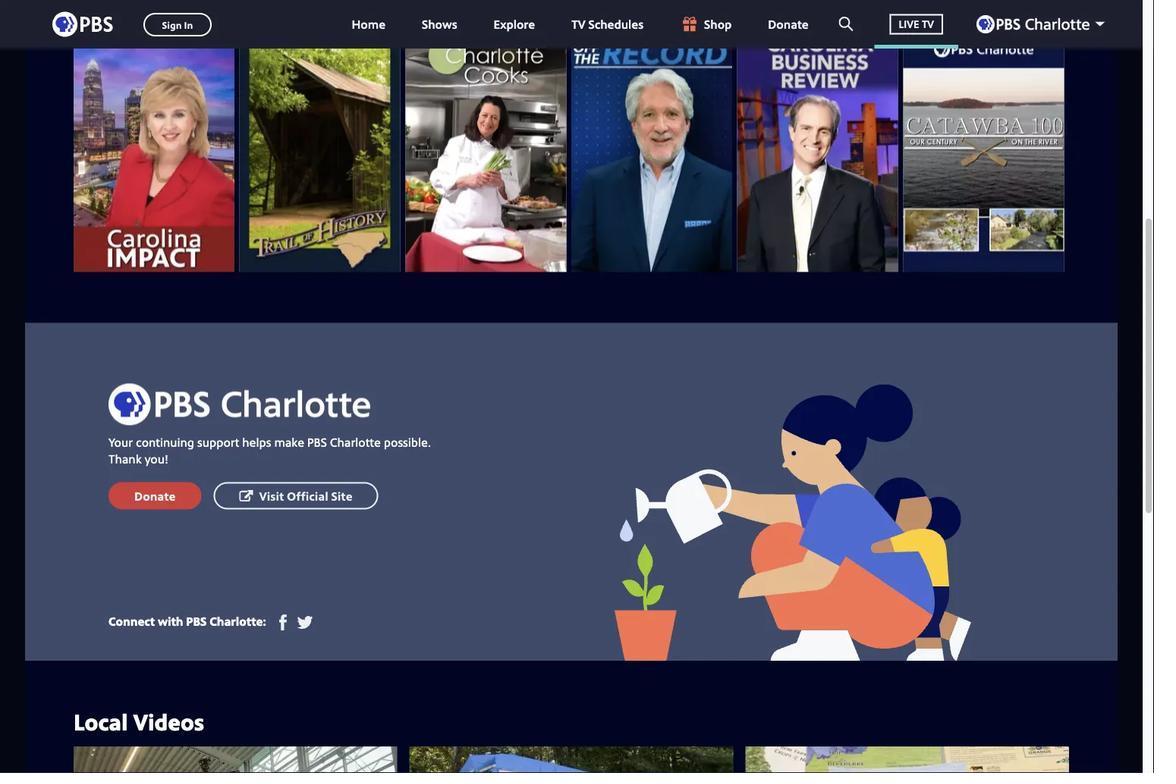 Task type: describe. For each thing, give the bounding box(es) containing it.
local
[[74, 707, 128, 738]]

0 vertical spatial pbs charlotte image
[[977, 15, 1090, 33]]

shows
[[422, 16, 458, 32]]

visit official site link
[[214, 482, 379, 510]]

home
[[352, 16, 386, 32]]

make
[[274, 434, 304, 451]]

carolina business review image
[[738, 31, 899, 272]]

1 horizontal spatial tv
[[922, 17, 935, 31]]

shows link
[[407, 0, 473, 49]]

local videos
[[74, 707, 204, 738]]

carolina impact image
[[74, 31, 235, 272]]

0 horizontal spatial pbs
[[186, 613, 207, 629]]

connect with pbs charlotte:
[[109, 613, 269, 629]]

your continuing support helps make pbs charlotte possible. thank you!
[[109, 434, 431, 467]]

videos
[[133, 707, 204, 738]]

video thumbnail: carolina impact carolina impact: november 7th, 2023 image
[[746, 747, 1070, 774]]

0 horizontal spatial pbs charlotte image
[[109, 384, 371, 426]]

pbs image
[[52, 7, 113, 41]]

explore link
[[479, 0, 551, 49]]

donate for top donate link
[[769, 16, 809, 32]]

charlotte:
[[210, 613, 266, 629]]

live tv
[[899, 17, 935, 31]]

pbs inside your continuing support helps make pbs charlotte possible. thank you!
[[308, 434, 327, 451]]

0 horizontal spatial tv
[[572, 16, 586, 32]]

explore
[[494, 16, 535, 32]]

shop
[[705, 16, 732, 32]]

(opens in new window) image
[[297, 615, 313, 631]]

off the record image
[[572, 31, 733, 272]]

video thumbnail: carolina impact carolina impact: october 31st, 2023 image
[[410, 747, 734, 774]]

shop link
[[665, 0, 747, 49]]

helps
[[242, 434, 271, 451]]



Task type: vqa. For each thing, say whether or not it's contained in the screenshot.
Home link
yes



Task type: locate. For each thing, give the bounding box(es) containing it.
connect
[[109, 613, 155, 629]]

your
[[109, 434, 133, 451]]

donate link left search icon
[[753, 0, 824, 49]]

official
[[287, 488, 329, 504]]

video thumbnail: carolina impact carolina impact: november 14th, 2023 image
[[74, 747, 398, 774]]

live
[[899, 17, 920, 31]]

schedules
[[589, 16, 644, 32]]

pbs right make
[[308, 434, 327, 451]]

donate down you!
[[134, 488, 176, 504]]

live tv link
[[875, 0, 959, 49]]

1 vertical spatial donate link
[[109, 482, 202, 510]]

1 vertical spatial pbs
[[186, 613, 207, 629]]

1 vertical spatial pbs charlotte image
[[109, 384, 371, 426]]

support
[[197, 434, 239, 451]]

pbs right with
[[186, 613, 207, 629]]

catawba 100: our century on the river image
[[904, 31, 1065, 272]]

tv left schedules
[[572, 16, 586, 32]]

0 horizontal spatial donate
[[134, 488, 176, 504]]

1 horizontal spatial donate
[[769, 16, 809, 32]]

donate for the bottommost donate link
[[134, 488, 176, 504]]

tv
[[572, 16, 586, 32], [922, 17, 935, 31]]

thank
[[109, 451, 142, 467]]

0 vertical spatial pbs
[[308, 434, 327, 451]]

0 horizontal spatial donate link
[[109, 482, 202, 510]]

tv schedules
[[572, 16, 644, 32]]

with
[[158, 613, 183, 629]]

pbs
[[308, 434, 327, 451], [186, 613, 207, 629]]

0 vertical spatial donate
[[769, 16, 809, 32]]

donate link down you!
[[109, 482, 202, 510]]

trail of history image
[[240, 31, 401, 272]]

visit official site
[[259, 488, 353, 504]]

1 vertical spatial donate
[[134, 488, 176, 504]]

you!
[[145, 451, 169, 467]]

possible.
[[384, 434, 431, 451]]

visit
[[259, 488, 284, 504]]

search image
[[839, 17, 854, 31]]

donate left search icon
[[769, 16, 809, 32]]

0 vertical spatial donate link
[[753, 0, 824, 49]]

1 horizontal spatial donate link
[[753, 0, 824, 49]]

1 horizontal spatial pbs charlotte image
[[977, 15, 1090, 33]]

donate
[[769, 16, 809, 32], [134, 488, 176, 504]]

tv schedules link
[[557, 0, 659, 49]]

tv right live
[[922, 17, 935, 31]]

site
[[331, 488, 353, 504]]

donate link
[[753, 0, 824, 49], [109, 482, 202, 510]]

charlotte
[[330, 434, 381, 451]]

continuing
[[136, 434, 194, 451]]

charlotte cooks image
[[406, 31, 567, 272]]

home link
[[337, 0, 401, 49]]

1 horizontal spatial pbs
[[308, 434, 327, 451]]

pbs charlotte image
[[977, 15, 1090, 33], [109, 384, 371, 426]]

(opens in new window) image
[[275, 615, 291, 631]]



